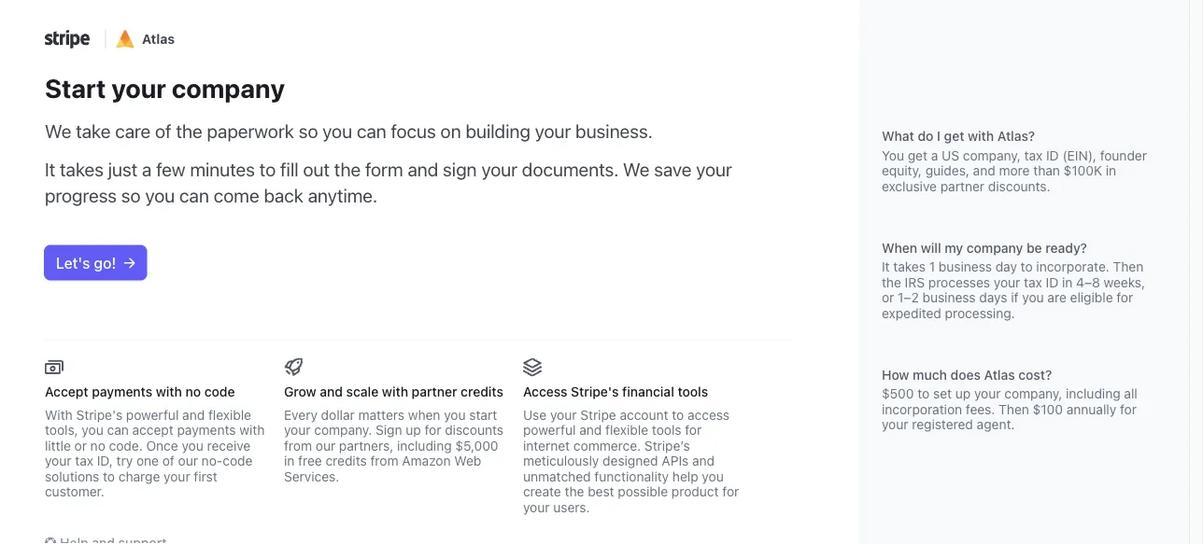 Task type: describe. For each thing, give the bounding box(es) containing it.
for right product
[[723, 484, 739, 500]]

the inside 'access stripe's financial tools use your stripe account to access powerful and flexible tools for internet commerce. stripe's meticulously designed apis and unmatched functionality help you create the best possible product for your users.'
[[565, 484, 584, 500]]

your down building
[[482, 158, 518, 180]]

day
[[996, 259, 1017, 275]]

grow and scale with partner credits every dollar matters when you start your company. sign up for discounts from our partners, including $5,000 in free credits from amazon web services.
[[284, 384, 504, 484]]

id,
[[97, 454, 113, 469]]

how
[[882, 367, 910, 383]]

takes inside when will my company be ready? it takes 1 business day to incorporate. then the irs processes your tax id in 4–8 weeks, or 1–2 business days if you are eligible for expedited processing.
[[894, 259, 926, 275]]

in inside when will my company be ready? it takes 1 business day to incorporate. then the irs processes your tax id in 4–8 weeks, or 1–2 business days if you are eligible for expedited processing.
[[1062, 275, 1073, 290]]

no-
[[202, 454, 223, 469]]

solutions
[[45, 469, 99, 484]]

then inside when will my company be ready? it takes 1 business day to incorporate. then the irs processes your tax id in 4–8 weeks, or 1–2 business days if you are eligible for expedited processing.
[[1113, 259, 1144, 275]]

stripe image
[[45, 30, 90, 49]]

does
[[951, 367, 981, 383]]

partner inside what do i get with atlas? you get a us company, tax id (ein), founder equity, guides, and more than $100k in exclusive partner discounts.
[[941, 178, 985, 194]]

charge
[[118, 469, 160, 484]]

4–8
[[1077, 275, 1100, 290]]

go!
[[94, 254, 116, 272]]

when
[[882, 240, 918, 256]]

sign
[[443, 158, 477, 180]]

for inside how much does atlas cost? $500 to set up your company, including all incorporation fees. then $100 annually for your registered agent.
[[1120, 402, 1137, 417]]

form
[[365, 158, 403, 180]]

2 horizontal spatial can
[[357, 120, 387, 142]]

one
[[136, 454, 159, 469]]

fees.
[[966, 402, 995, 417]]

designed
[[603, 454, 658, 469]]

you inside the it takes just a few minutes to fill out the form and sign your documents. we save your progress so you can come back anytime.
[[145, 185, 175, 206]]

your down tools,
[[45, 454, 71, 469]]

id inside what do i get with atlas? you get a us company, tax id (ein), founder equity, guides, and more than $100k in exclusive partner discounts.
[[1047, 148, 1059, 163]]

functionality
[[595, 469, 669, 484]]

eligible
[[1070, 290, 1113, 306]]

how much does atlas cost? $500 to set up your company, including all incorporation fees. then $100 annually for your registered agent.
[[882, 367, 1138, 433]]

apis
[[662, 454, 689, 469]]

1 vertical spatial business
[[923, 290, 976, 306]]

focus
[[391, 120, 436, 142]]

start your company
[[45, 72, 285, 103]]

let's go! button
[[45, 246, 146, 280]]

your up documents.
[[535, 120, 571, 142]]

to inside accept payments with no code with stripe's powerful and flexible tools, you can accept payments with little or no code. once you receive your tax id, try one of our no-code solutions to charge your first customer.
[[103, 469, 115, 484]]

$100
[[1033, 402, 1063, 417]]

and inside accept payments with no code with stripe's powerful and flexible tools, you can accept payments with little or no code. once you receive your tax id, try one of our no-code solutions to charge your first customer.
[[182, 407, 205, 423]]

than
[[1034, 163, 1060, 178]]

0 horizontal spatial credits
[[326, 454, 367, 469]]

discounts
[[445, 423, 504, 438]]

processing.
[[945, 306, 1015, 321]]

$5,000
[[455, 438, 499, 454]]

and up meticulously
[[579, 423, 602, 438]]

powerful inside 'access stripe's financial tools use your stripe account to access powerful and flexible tools for internet commerce. stripe's meticulously designed apis and unmatched functionality help you create the best possible product for your users.'
[[523, 423, 576, 438]]

let's
[[56, 254, 90, 272]]

with inside grow and scale with partner credits every dollar matters when you start your company. sign up for discounts from our partners, including $5,000 in free credits from amazon web services.
[[382, 384, 408, 400]]

access
[[688, 407, 730, 423]]

up inside how much does atlas cost? $500 to set up your company, including all incorporation fees. then $100 annually for your registered agent.
[[956, 386, 971, 402]]

incorporation
[[882, 402, 962, 417]]

atlas?
[[998, 128, 1035, 144]]

your right use
[[550, 407, 577, 423]]

you inside 'access stripe's financial tools use your stripe account to access powerful and flexible tools for internet commerce. stripe's meticulously designed apis and unmatched functionality help you create the best possible product for your users.'
[[702, 469, 724, 484]]

let's go!
[[56, 254, 116, 272]]

little
[[45, 438, 71, 454]]

on
[[441, 120, 461, 142]]

stripe's inside 'access stripe's financial tools use your stripe account to access powerful and flexible tools for internet commerce. stripe's meticulously designed apis and unmatched functionality help you create the best possible product for your users.'
[[571, 384, 619, 400]]

accept payments with no code with stripe's powerful and flexible tools, you can accept payments with little or no code. once you receive your tax id, try one of our no-code solutions to charge your first customer.
[[45, 384, 265, 500]]

0 vertical spatial no
[[186, 384, 201, 400]]

use
[[523, 407, 547, 423]]

financial
[[622, 384, 674, 400]]

tax inside when will my company be ready? it takes 1 business day to incorporate. then the irs processes your tax id in 4–8 weeks, or 1–2 business days if you are eligible for expedited processing.
[[1024, 275, 1043, 290]]

free
[[298, 454, 322, 469]]

1 vertical spatial payments
[[177, 423, 236, 438]]

i
[[937, 128, 941, 144]]

atlas inside how much does atlas cost? $500 to set up your company, including all incorporation fees. then $100 annually for your registered agent.
[[984, 367, 1015, 383]]

company inside when will my company be ready? it takes 1 business day to incorporate. then the irs processes your tax id in 4–8 weeks, or 1–2 business days if you are eligible for expedited processing.
[[967, 240, 1023, 256]]

and right the apis
[[692, 454, 715, 469]]

our inside grow and scale with partner credits every dollar matters when you start your company. sign up for discounts from our partners, including $5,000 in free credits from amazon web services.
[[316, 438, 336, 454]]

0 vertical spatial code
[[204, 384, 235, 400]]

stripe
[[580, 407, 616, 423]]

anytime.
[[308, 185, 378, 206]]

your up care
[[112, 72, 166, 103]]

all
[[1124, 386, 1138, 402]]

documents.
[[522, 158, 619, 180]]

my
[[945, 240, 963, 256]]

guides,
[[926, 163, 970, 178]]

dollar
[[321, 407, 355, 423]]

then inside how much does atlas cost? $500 to set up your company, including all incorporation fees. then $100 annually for your registered agent.
[[999, 402, 1029, 417]]

tax inside what do i get with atlas? you get a us company, tax id (ein), founder equity, guides, and more than $100k in exclusive partner discounts.
[[1025, 148, 1043, 163]]

customer.
[[45, 484, 105, 500]]

registered
[[912, 417, 973, 433]]

tools,
[[45, 423, 78, 438]]

exclusive
[[882, 178, 937, 194]]

stripe's inside accept payments with no code with stripe's powerful and flexible tools, you can accept payments with little or no code. once you receive your tax id, try one of our no-code solutions to charge your first customer.
[[76, 407, 123, 423]]

of inside accept payments with no code with stripe's powerful and flexible tools, you can accept payments with little or no code. once you receive your tax id, try one of our no-code solutions to charge your first customer.
[[162, 454, 175, 469]]

you right tools,
[[82, 423, 103, 438]]

with
[[45, 407, 73, 423]]

if
[[1011, 290, 1019, 306]]

code.
[[109, 438, 143, 454]]

your inside grow and scale with partner credits every dollar matters when you start your company. sign up for discounts from our partners, including $5,000 in free credits from amazon web services.
[[284, 423, 311, 438]]

our inside accept payments with no code with stripe's powerful and flexible tools, you can accept payments with little or no code. once you receive your tax id, try one of our no-code solutions to charge your first customer.
[[178, 454, 198, 469]]

just
[[108, 158, 138, 180]]

1 horizontal spatial get
[[944, 128, 965, 144]]

out
[[303, 158, 330, 180]]

0 vertical spatial credits
[[461, 384, 504, 400]]

it inside the it takes just a few minutes to fill out the form and sign your documents. we save your progress so you can come back anytime.
[[45, 158, 55, 180]]

1 horizontal spatial so
[[299, 120, 318, 142]]

to inside 'access stripe's financial tools use your stripe account to access powerful and flexible tools for internet commerce. stripe's meticulously designed apis and unmatched functionality help you create the best possible product for your users.'
[[672, 407, 684, 423]]

receive
[[207, 438, 251, 454]]

first
[[194, 469, 217, 484]]

do
[[918, 128, 934, 144]]

in inside what do i get with atlas? you get a us company, tax id (ein), founder equity, guides, and more than $100k in exclusive partner discounts.
[[1106, 163, 1117, 178]]

so inside the it takes just a few minutes to fill out the form and sign your documents. we save your progress so you can come back anytime.
[[121, 185, 141, 206]]

come
[[214, 185, 259, 206]]

minutes
[[190, 158, 255, 180]]

$500
[[882, 386, 914, 402]]

web
[[454, 454, 482, 469]]

to inside the it takes just a few minutes to fill out the form and sign your documents. we save your progress so you can come back anytime.
[[260, 158, 276, 180]]

partners,
[[339, 438, 394, 454]]

and inside grow and scale with partner credits every dollar matters when you start your company. sign up for discounts from our partners, including $5,000 in free credits from amazon web services.
[[320, 384, 343, 400]]

powerful inside accept payments with no code with stripe's powerful and flexible tools, you can accept payments with little or no code. once you receive your tax id, try one of our no-code solutions to charge your first customer.
[[126, 407, 179, 423]]

takes inside the it takes just a few minutes to fill out the form and sign your documents. we save your progress so you can come back anytime.
[[60, 158, 104, 180]]

be
[[1027, 240, 1042, 256]]

up inside grow and scale with partner credits every dollar matters when you start your company. sign up for discounts from our partners, including $5,000 in free credits from amazon web services.
[[406, 423, 421, 438]]

back
[[264, 185, 304, 206]]

you inside grow and scale with partner credits every dollar matters when you start your company. sign up for discounts from our partners, including $5,000 in free credits from amazon web services.
[[444, 407, 466, 423]]

will
[[921, 240, 941, 256]]

svg image
[[124, 258, 135, 269]]

1 vertical spatial code
[[223, 454, 253, 469]]

0 horizontal spatial get
[[908, 148, 928, 163]]

1 vertical spatial no
[[90, 438, 105, 454]]

progress
[[45, 185, 117, 206]]

we inside the it takes just a few minutes to fill out the form and sign your documents. we save your progress so you can come back anytime.
[[623, 158, 650, 180]]



Task type: locate. For each thing, give the bounding box(es) containing it.
1 vertical spatial in
[[1062, 275, 1073, 290]]

tools up the apis
[[652, 423, 682, 438]]

of right care
[[155, 120, 172, 142]]

for inside grow and scale with partner credits every dollar matters when you start your company. sign up for discounts from our partners, including $5,000 in free credits from amazon web services.
[[425, 423, 441, 438]]

1 vertical spatial takes
[[894, 259, 926, 275]]

0 vertical spatial company
[[172, 72, 285, 103]]

1 horizontal spatial company
[[967, 240, 1023, 256]]

1 horizontal spatial atlas
[[984, 367, 1015, 383]]

with up matters
[[382, 384, 408, 400]]

0 horizontal spatial in
[[284, 454, 295, 469]]

1 vertical spatial it
[[882, 259, 890, 275]]

irs
[[905, 275, 925, 290]]

in inside grow and scale with partner credits every dollar matters when you start your company. sign up for discounts from our partners, including $5,000 in free credits from amazon web services.
[[284, 454, 295, 469]]

0 horizontal spatial then
[[999, 402, 1029, 417]]

weeks,
[[1104, 275, 1146, 290]]

fill
[[280, 158, 299, 180]]

your inside when will my company be ready? it takes 1 business day to incorporate. then the irs processes your tax id in 4–8 weeks, or 1–2 business days if you are eligible for expedited processing.
[[994, 275, 1021, 290]]

grow
[[284, 384, 316, 400]]

0 vertical spatial get
[[944, 128, 965, 144]]

powerful up meticulously
[[523, 423, 576, 438]]

stripe's down accept on the bottom left
[[76, 407, 123, 423]]

atlas up start your company
[[142, 31, 175, 47]]

then
[[1113, 259, 1144, 275], [999, 402, 1029, 417]]

create
[[523, 484, 561, 500]]

our
[[316, 438, 336, 454], [178, 454, 198, 469]]

tax inside accept payments with no code with stripe's powerful and flexible tools, you can accept payments with little or no code. once you receive your tax id, try one of our no-code solutions to charge your first customer.
[[75, 454, 93, 469]]

1 horizontal spatial partner
[[941, 178, 985, 194]]

1 horizontal spatial it
[[882, 259, 890, 275]]

flexible inside accept payments with no code with stripe's powerful and flexible tools, you can accept payments with little or no code. once you receive your tax id, try one of our no-code solutions to charge your first customer.
[[208, 407, 251, 423]]

to
[[260, 158, 276, 180], [1021, 259, 1033, 275], [918, 386, 930, 402], [672, 407, 684, 423], [103, 469, 115, 484]]

stripe's
[[645, 438, 690, 454]]

from down every
[[284, 438, 312, 454]]

0 vertical spatial partner
[[941, 178, 985, 194]]

including inside grow and scale with partner credits every dollar matters when you start your company. sign up for discounts from our partners, including $5,000 in free credits from amazon web services.
[[397, 438, 452, 454]]

1 horizontal spatial flexible
[[605, 423, 649, 438]]

tax left id,
[[75, 454, 93, 469]]

0 vertical spatial business
[[939, 259, 992, 275]]

0 vertical spatial company,
[[963, 148, 1021, 163]]

id left (ein),
[[1047, 148, 1059, 163]]

your left users.
[[523, 500, 550, 515]]

payments up no-
[[177, 423, 236, 438]]

in right $100k
[[1106, 163, 1117, 178]]

tools up access
[[678, 384, 708, 400]]

the left "best"
[[565, 484, 584, 500]]

1 vertical spatial then
[[999, 402, 1029, 417]]

accept
[[132, 423, 174, 438]]

code
[[204, 384, 235, 400], [223, 454, 253, 469]]

0 vertical spatial up
[[956, 386, 971, 402]]

1 horizontal spatial payments
[[177, 423, 236, 438]]

the inside the it takes just a few minutes to fill out the form and sign your documents. we save your progress so you can come back anytime.
[[334, 158, 361, 180]]

1 horizontal spatial our
[[316, 438, 336, 454]]

1
[[929, 259, 935, 275]]

you right once
[[182, 438, 204, 454]]

0 horizontal spatial or
[[74, 438, 87, 454]]

1 horizontal spatial or
[[882, 290, 894, 306]]

internet
[[523, 438, 570, 454]]

for up amazon
[[425, 423, 441, 438]]

from
[[284, 438, 312, 454], [370, 454, 399, 469]]

$100k
[[1064, 163, 1103, 178]]

business
[[939, 259, 992, 275], [923, 290, 976, 306]]

payments up the accept
[[92, 384, 152, 400]]

a
[[931, 148, 938, 163], [142, 158, 152, 180]]

can
[[357, 120, 387, 142], [179, 185, 209, 206], [107, 423, 129, 438]]

care
[[115, 120, 151, 142]]

with
[[968, 128, 994, 144], [156, 384, 182, 400], [382, 384, 408, 400], [239, 423, 265, 438]]

0 vertical spatial id
[[1047, 148, 1059, 163]]

to inside when will my company be ready? it takes 1 business day to incorporate. then the irs processes your tax id in 4–8 weeks, or 1–2 business days if you are eligible for expedited processing.
[[1021, 259, 1033, 275]]

partner
[[941, 178, 985, 194], [412, 384, 457, 400]]

founder
[[1100, 148, 1147, 163]]

with left every
[[239, 423, 265, 438]]

days
[[980, 290, 1008, 306]]

services.
[[284, 469, 339, 484]]

and left sign
[[408, 158, 438, 180]]

0 vertical spatial in
[[1106, 163, 1117, 178]]

it up progress
[[45, 158, 55, 180]]

atlas
[[142, 31, 175, 47], [984, 367, 1015, 383]]

1 horizontal spatial up
[[956, 386, 971, 402]]

and left more
[[973, 163, 996, 178]]

access stripe's financial tools use your stripe account to access powerful and flexible tools for internet commerce. stripe's meticulously designed apis and unmatched functionality help you create the best possible product for your users.
[[523, 384, 739, 515]]

0 horizontal spatial partner
[[412, 384, 457, 400]]

or inside when will my company be ready? it takes 1 business day to incorporate. then the irs processes your tax id in 4–8 weeks, or 1–2 business days if you are eligible for expedited processing.
[[882, 290, 894, 306]]

flexible inside 'access stripe's financial tools use your stripe account to access powerful and flexible tools for internet commerce. stripe's meticulously designed apis and unmatched functionality help you create the best possible product for your users.'
[[605, 423, 649, 438]]

take
[[76, 120, 111, 142]]

with up the accept
[[156, 384, 182, 400]]

1 vertical spatial or
[[74, 438, 87, 454]]

1 vertical spatial get
[[908, 148, 928, 163]]

you down few
[[145, 185, 175, 206]]

set
[[933, 386, 952, 402]]

0 horizontal spatial can
[[107, 423, 129, 438]]

meticulously
[[523, 454, 599, 469]]

our down dollar
[[316, 438, 336, 454]]

1 horizontal spatial then
[[1113, 259, 1144, 275]]

takes up progress
[[60, 158, 104, 180]]

(ein),
[[1063, 148, 1097, 163]]

for up the apis
[[685, 423, 702, 438]]

product
[[672, 484, 719, 500]]

our left no-
[[178, 454, 198, 469]]

discounts.
[[988, 178, 1051, 194]]

0 horizontal spatial a
[[142, 158, 152, 180]]

company, for cost?
[[1005, 386, 1063, 402]]

try
[[116, 454, 133, 469]]

0 vertical spatial of
[[155, 120, 172, 142]]

0 horizontal spatial up
[[406, 423, 421, 438]]

company, down cost?
[[1005, 386, 1063, 402]]

it
[[45, 158, 55, 180], [882, 259, 890, 275]]

1 horizontal spatial including
[[1066, 386, 1121, 402]]

us
[[942, 148, 960, 163]]

including
[[1066, 386, 1121, 402], [397, 438, 452, 454]]

1 vertical spatial atlas
[[984, 367, 1015, 383]]

company, for with
[[963, 148, 1021, 163]]

takes down when
[[894, 259, 926, 275]]

the left irs
[[882, 275, 902, 290]]

few
[[156, 158, 186, 180]]

company,
[[963, 148, 1021, 163], [1005, 386, 1063, 402]]

then right 4–8
[[1113, 259, 1144, 275]]

company.
[[314, 423, 372, 438]]

2 vertical spatial in
[[284, 454, 295, 469]]

1 horizontal spatial stripe's
[[571, 384, 619, 400]]

you up out at the left
[[323, 120, 352, 142]]

up
[[956, 386, 971, 402], [406, 423, 421, 438]]

we take care of the paperwork so you can focus on building your business.
[[45, 120, 653, 142]]

2 vertical spatial tax
[[75, 454, 93, 469]]

up right sign
[[406, 423, 421, 438]]

1 vertical spatial so
[[121, 185, 141, 206]]

we left take
[[45, 120, 71, 142]]

the inside when will my company be ready? it takes 1 business day to incorporate. then the irs processes your tax id in 4–8 weeks, or 1–2 business days if you are eligible for expedited processing.
[[882, 275, 902, 290]]

or inside accept payments with no code with stripe's powerful and flexible tools, you can accept payments with little or no code. once you receive your tax id, try one of our no-code solutions to charge your first customer.
[[74, 438, 87, 454]]

0 vertical spatial takes
[[60, 158, 104, 180]]

id
[[1047, 148, 1059, 163], [1046, 275, 1059, 290]]

0 vertical spatial we
[[45, 120, 71, 142]]

0 vertical spatial tools
[[678, 384, 708, 400]]

up down does
[[956, 386, 971, 402]]

0 vertical spatial stripe's
[[571, 384, 619, 400]]

for right annually
[[1120, 402, 1137, 417]]

can inside accept payments with no code with stripe's powerful and flexible tools, you can accept payments with little or no code. once you receive your tax id, try one of our no-code solutions to charge your first customer.
[[107, 423, 129, 438]]

0 vertical spatial atlas
[[142, 31, 175, 47]]

with inside what do i get with atlas? you get a us company, tax id (ein), founder equity, guides, and more than $100k in exclusive partner discounts.
[[968, 128, 994, 144]]

0 vertical spatial it
[[45, 158, 55, 180]]

2 horizontal spatial in
[[1106, 163, 1117, 178]]

save
[[654, 158, 692, 180]]

account
[[620, 407, 669, 423]]

to left fill at top left
[[260, 158, 276, 180]]

company, down atlas?
[[963, 148, 1021, 163]]

1 horizontal spatial from
[[370, 454, 399, 469]]

what do i get with atlas? you get a us company, tax id (ein), founder equity, guides, and more than $100k in exclusive partner discounts.
[[882, 128, 1147, 194]]

flexible up designed
[[605, 423, 649, 438]]

ready?
[[1046, 240, 1088, 256]]

0 vertical spatial including
[[1066, 386, 1121, 402]]

0 horizontal spatial it
[[45, 158, 55, 180]]

partner down us
[[941, 178, 985, 194]]

1 horizontal spatial credits
[[461, 384, 504, 400]]

can down few
[[179, 185, 209, 206]]

1 horizontal spatial powerful
[[523, 423, 576, 438]]

1 horizontal spatial takes
[[894, 259, 926, 275]]

a inside what do i get with atlas? you get a us company, tax id (ein), founder equity, guides, and more than $100k in exclusive partner discounts.
[[931, 148, 938, 163]]

from down sign
[[370, 454, 399, 469]]

agent.
[[977, 417, 1015, 433]]

once
[[146, 438, 178, 454]]

1 horizontal spatial in
[[1062, 275, 1073, 290]]

can up form
[[357, 120, 387, 142]]

can up try
[[107, 423, 129, 438]]

id left 4–8
[[1046, 275, 1059, 290]]

stripe's up stripe
[[571, 384, 619, 400]]

or right little
[[74, 438, 87, 454]]

get right the i
[[944, 128, 965, 144]]

it down when
[[882, 259, 890, 275]]

it inside when will my company be ready? it takes 1 business day to incorporate. then the irs processes your tax id in 4–8 weeks, or 1–2 business days if you are eligible for expedited processing.
[[882, 259, 890, 275]]

0 horizontal spatial no
[[90, 438, 105, 454]]

1–2
[[898, 290, 919, 306]]

we
[[45, 120, 71, 142], [623, 158, 650, 180]]

get down do
[[908, 148, 928, 163]]

business.
[[576, 120, 653, 142]]

the up few
[[176, 120, 202, 142]]

0 horizontal spatial atlas
[[142, 31, 175, 47]]

0 vertical spatial or
[[882, 290, 894, 306]]

amazon
[[402, 454, 451, 469]]

1 vertical spatial credits
[[326, 454, 367, 469]]

in left 4–8
[[1062, 275, 1073, 290]]

1 vertical spatial id
[[1046, 275, 1059, 290]]

you inside when will my company be ready? it takes 1 business day to incorporate. then the irs processes your tax id in 4–8 weeks, or 1–2 business days if you are eligible for expedited processing.
[[1022, 290, 1044, 306]]

to right day
[[1021, 259, 1033, 275]]

processes
[[929, 275, 990, 290]]

to left try
[[103, 469, 115, 484]]

0 horizontal spatial payments
[[92, 384, 152, 400]]

to left set
[[918, 386, 930, 402]]

including inside how much does atlas cost? $500 to set up your company, including all incorporation fees. then $100 annually for your registered agent.
[[1066, 386, 1121, 402]]

paperwork
[[207, 120, 294, 142]]

your right save
[[696, 158, 732, 180]]

can inside the it takes just a few minutes to fill out the form and sign your documents. we save your progress so you can come back anytime.
[[179, 185, 209, 206]]

0 horizontal spatial from
[[284, 438, 312, 454]]

and inside the it takes just a few minutes to fill out the form and sign your documents. we save your progress so you can come back anytime.
[[408, 158, 438, 180]]

0 horizontal spatial our
[[178, 454, 198, 469]]

commerce.
[[574, 438, 641, 454]]

credits up start
[[461, 384, 504, 400]]

possible
[[618, 484, 668, 500]]

1 vertical spatial company,
[[1005, 386, 1063, 402]]

1 vertical spatial can
[[179, 185, 209, 206]]

your down $500 on the right of page
[[882, 417, 909, 433]]

tax down atlas?
[[1025, 148, 1043, 163]]

1 vertical spatial stripe's
[[76, 407, 123, 423]]

expedited
[[882, 306, 942, 321]]

2 vertical spatial can
[[107, 423, 129, 438]]

the up anytime. on the left
[[334, 158, 361, 180]]

building
[[466, 120, 531, 142]]

1 vertical spatial including
[[397, 438, 452, 454]]

including left all
[[1066, 386, 1121, 402]]

and up dollar
[[320, 384, 343, 400]]

partner inside grow and scale with partner credits every dollar matters when you start your company. sign up for discounts from our partners, including $5,000 in free credits from amazon web services.
[[412, 384, 457, 400]]

and inside what do i get with atlas? you get a us company, tax id (ein), founder equity, guides, and more than $100k in exclusive partner discounts.
[[973, 163, 996, 178]]

tools
[[678, 384, 708, 400], [652, 423, 682, 438]]

in left free
[[284, 454, 295, 469]]

more
[[999, 163, 1030, 178]]

powerful up once
[[126, 407, 179, 423]]

1 vertical spatial of
[[162, 454, 175, 469]]

0 vertical spatial then
[[1113, 259, 1144, 275]]

1 horizontal spatial can
[[179, 185, 209, 206]]

your up processing.
[[994, 275, 1021, 290]]

0 horizontal spatial so
[[121, 185, 141, 206]]

sign
[[376, 423, 402, 438]]

0 horizontal spatial company
[[172, 72, 285, 103]]

company, inside how much does atlas cost? $500 to set up your company, including all incorporation fees. then $100 annually for your registered agent.
[[1005, 386, 1063, 402]]

company up day
[[967, 240, 1023, 256]]

flexible up the receive
[[208, 407, 251, 423]]

tax right 'if' on the right bottom of the page
[[1024, 275, 1043, 290]]

we left save
[[623, 158, 650, 180]]

tax
[[1025, 148, 1043, 163], [1024, 275, 1043, 290], [75, 454, 93, 469]]

of right the one
[[162, 454, 175, 469]]

with left atlas?
[[968, 128, 994, 144]]

atlas right does
[[984, 367, 1015, 383]]

your up free
[[284, 423, 311, 438]]

1 vertical spatial company
[[967, 240, 1023, 256]]

0 vertical spatial can
[[357, 120, 387, 142]]

you right 'if' on the right bottom of the page
[[1022, 290, 1044, 306]]

start
[[45, 72, 106, 103]]

1 vertical spatial tools
[[652, 423, 682, 438]]

or left 1–2
[[882, 290, 894, 306]]

unmatched
[[523, 469, 591, 484]]

the
[[176, 120, 202, 142], [334, 158, 361, 180], [882, 275, 902, 290], [565, 484, 584, 500]]

to inside how much does atlas cost? $500 to set up your company, including all incorporation fees. then $100 annually for your registered agent.
[[918, 386, 930, 402]]

0 horizontal spatial we
[[45, 120, 71, 142]]

id inside when will my company be ready? it takes 1 business day to incorporate. then the irs processes your tax id in 4–8 weeks, or 1–2 business days if you are eligible for expedited processing.
[[1046, 275, 1059, 290]]

business down my
[[939, 259, 992, 275]]

or
[[882, 290, 894, 306], [74, 438, 87, 454]]

you
[[882, 148, 904, 163]]

best
[[588, 484, 614, 500]]

0 vertical spatial tax
[[1025, 148, 1043, 163]]

1 horizontal spatial no
[[186, 384, 201, 400]]

to left access
[[672, 407, 684, 423]]

you right help
[[702, 469, 724, 484]]

credits down 'company.'
[[326, 454, 367, 469]]

your down does
[[975, 386, 1001, 402]]

code up the receive
[[204, 384, 235, 400]]

1 vertical spatial up
[[406, 423, 421, 438]]

0 horizontal spatial including
[[397, 438, 452, 454]]

users.
[[553, 500, 590, 515]]

business down "1" on the right of the page
[[923, 290, 976, 306]]

company, inside what do i get with atlas? you get a us company, tax id (ein), founder equity, guides, and more than $100k in exclusive partner discounts.
[[963, 148, 1021, 163]]

annually
[[1067, 402, 1117, 417]]

code right "first"
[[223, 454, 253, 469]]

then right fees.
[[999, 402, 1029, 417]]

0 vertical spatial so
[[299, 120, 318, 142]]

partner up 'when'
[[412, 384, 457, 400]]

scale
[[346, 384, 379, 400]]

you
[[323, 120, 352, 142], [145, 185, 175, 206], [1022, 290, 1044, 306], [444, 407, 466, 423], [82, 423, 103, 438], [182, 438, 204, 454], [702, 469, 724, 484]]

for inside when will my company be ready? it takes 1 business day to incorporate. then the irs processes your tax id in 4–8 weeks, or 1–2 business days if you are eligible for expedited processing.
[[1117, 290, 1134, 306]]

flexible
[[208, 407, 251, 423], [605, 423, 649, 438]]

1 horizontal spatial we
[[623, 158, 650, 180]]

you left start
[[444, 407, 466, 423]]

and
[[408, 158, 438, 180], [973, 163, 996, 178], [320, 384, 343, 400], [182, 407, 205, 423], [579, 423, 602, 438], [692, 454, 715, 469]]

takes
[[60, 158, 104, 180], [894, 259, 926, 275]]

and right the accept
[[182, 407, 205, 423]]

incorporate.
[[1037, 259, 1110, 275]]

accept
[[45, 384, 88, 400]]

0 horizontal spatial flexible
[[208, 407, 251, 423]]

credits
[[461, 384, 504, 400], [326, 454, 367, 469]]

for right eligible
[[1117, 290, 1134, 306]]

stripe's
[[571, 384, 619, 400], [76, 407, 123, 423]]

0 horizontal spatial powerful
[[126, 407, 179, 423]]

0 horizontal spatial takes
[[60, 158, 104, 180]]

so down just
[[121, 185, 141, 206]]

1 vertical spatial tax
[[1024, 275, 1043, 290]]

your left "first"
[[164, 469, 190, 484]]

company up paperwork
[[172, 72, 285, 103]]

0 horizontal spatial stripe's
[[76, 407, 123, 423]]

a inside the it takes just a few minutes to fill out the form and sign your documents. we save your progress so you can come back anytime.
[[142, 158, 152, 180]]

so up out at the left
[[299, 120, 318, 142]]

0 vertical spatial payments
[[92, 384, 152, 400]]

1 horizontal spatial a
[[931, 148, 938, 163]]

1 vertical spatial partner
[[412, 384, 457, 400]]

1 vertical spatial we
[[623, 158, 650, 180]]



Task type: vqa. For each thing, say whether or not it's contained in the screenshot.
the rightmost company
yes



